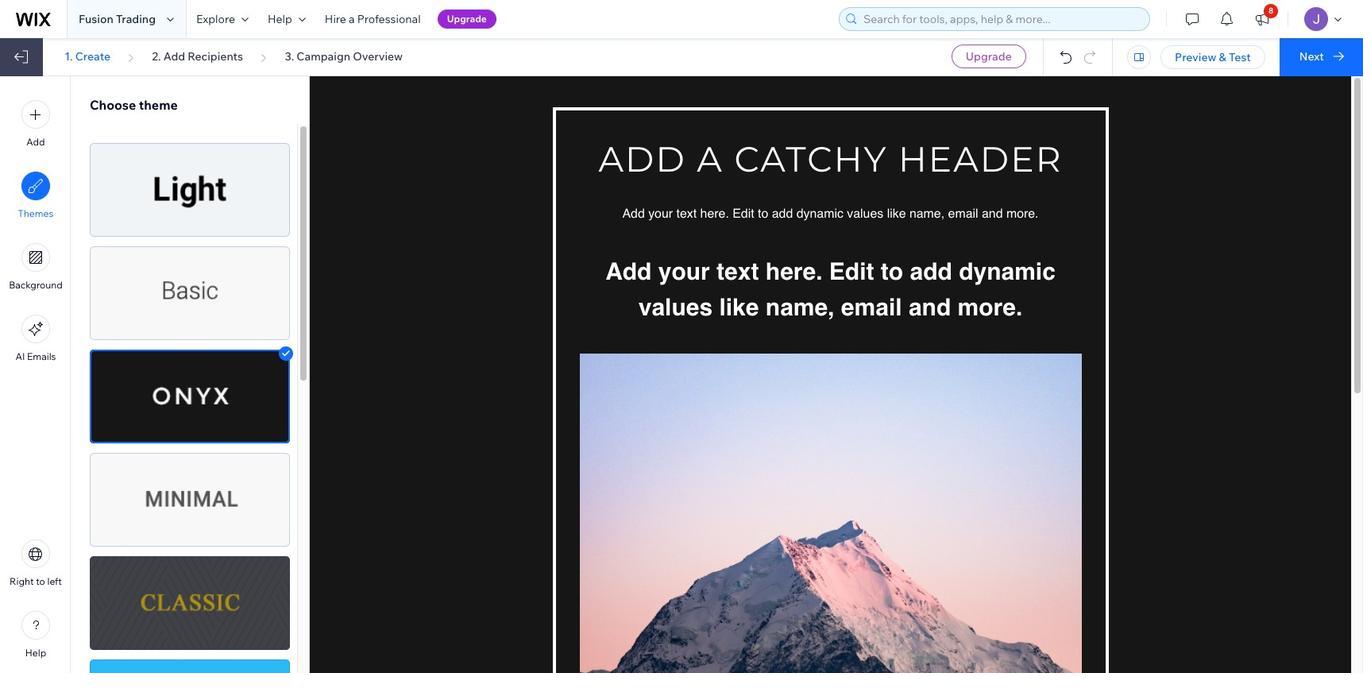 Task type: describe. For each thing, give the bounding box(es) containing it.
background
[[9, 279, 63, 291]]

a for add
[[697, 138, 724, 180]]

&
[[1220, 50, 1227, 64]]

1 horizontal spatial to
[[758, 207, 769, 221]]

fusion
[[79, 12, 114, 26]]

ai
[[15, 351, 25, 362]]

preview & test button
[[1161, 45, 1266, 69]]

next
[[1300, 49, 1325, 64]]

your inside add your text here. edit to add dynamic values like name, email and more.
[[659, 257, 710, 285]]

preview & test
[[1176, 50, 1252, 64]]

1 vertical spatial help
[[25, 647, 46, 659]]

0 vertical spatial add your text here. edit to add dynamic values like name, email and more.
[[623, 207, 1039, 221]]

dynamic inside add your text here. edit to add dynamic values like name, email and more.
[[959, 257, 1056, 285]]

1 horizontal spatial name,
[[910, 207, 945, 221]]

a for hire
[[349, 12, 355, 26]]

1 horizontal spatial like
[[888, 207, 906, 221]]

fusion trading
[[79, 12, 156, 26]]

values inside add your text here. edit to add dynamic values like name, email and more.
[[639, 293, 713, 321]]

header
[[899, 138, 1063, 180]]

1 vertical spatial help button
[[21, 611, 50, 659]]

0 vertical spatial here.
[[701, 207, 729, 221]]

3. campaign overview link
[[285, 49, 403, 64]]

create
[[75, 49, 110, 64]]

0 horizontal spatial upgrade button
[[438, 10, 497, 29]]

0 vertical spatial values
[[847, 207, 884, 221]]

right
[[10, 575, 34, 587]]

explore
[[196, 12, 235, 26]]

trading
[[116, 12, 156, 26]]

8
[[1269, 6, 1274, 16]]

campaign
[[297, 49, 351, 64]]

to inside button
[[36, 575, 45, 587]]

1 horizontal spatial upgrade button
[[952, 45, 1027, 68]]

add button
[[21, 100, 50, 148]]

background button
[[9, 243, 63, 291]]

edit inside add your text here. edit to add dynamic values like name, email and more.
[[830, 257, 875, 285]]

0 vertical spatial email
[[949, 207, 979, 221]]

emails
[[27, 351, 56, 362]]

hire a professional link
[[315, 0, 430, 38]]

name, inside add your text here. edit to add dynamic values like name, email and more.
[[766, 293, 835, 321]]

0 vertical spatial and
[[982, 207, 1003, 221]]

text inside add your text here. edit to add dynamic values like name, email and more.
[[717, 257, 759, 285]]

choose
[[90, 97, 136, 113]]

recipients
[[188, 49, 243, 64]]

0 vertical spatial upgrade
[[447, 13, 487, 25]]

add inside add your text here. edit to add dynamic values like name, email and more.
[[910, 257, 953, 285]]

preview
[[1176, 50, 1217, 64]]

ai emails button
[[15, 315, 56, 362]]

themes
[[18, 207, 54, 219]]

0 horizontal spatial dynamic
[[797, 207, 844, 221]]

0 vertical spatial text
[[677, 207, 697, 221]]

1. create link
[[65, 49, 110, 64]]

and inside add your text here. edit to add dynamic values like name, email and more.
[[909, 293, 952, 321]]

3.
[[285, 49, 294, 64]]

1.
[[65, 49, 73, 64]]

add a catchy header
[[599, 138, 1063, 180]]

catchy
[[735, 138, 888, 180]]



Task type: locate. For each thing, give the bounding box(es) containing it.
1 vertical spatial like
[[720, 293, 759, 321]]

1 vertical spatial more.
[[958, 293, 1023, 321]]

1 vertical spatial a
[[697, 138, 724, 180]]

name,
[[910, 207, 945, 221], [766, 293, 835, 321]]

1 horizontal spatial upgrade
[[966, 49, 1012, 64]]

0 vertical spatial dynamic
[[797, 207, 844, 221]]

like
[[888, 207, 906, 221], [720, 293, 759, 321]]

8 button
[[1245, 0, 1280, 38]]

add inside add your text here. edit to add dynamic values like name, email and more.
[[606, 257, 652, 285]]

0 horizontal spatial upgrade
[[447, 13, 487, 25]]

0 vertical spatial like
[[888, 207, 906, 221]]

left
[[47, 575, 62, 587]]

1 horizontal spatial here.
[[766, 257, 823, 285]]

2. add recipients link
[[152, 49, 243, 64]]

1 vertical spatial to
[[881, 257, 904, 285]]

upgrade button down search for tools, apps, help & more... field
[[952, 45, 1027, 68]]

1 vertical spatial values
[[639, 293, 713, 321]]

add your text here. edit to add dynamic values like name, email and more.
[[623, 207, 1039, 221], [606, 257, 1063, 321]]

1 horizontal spatial text
[[717, 257, 759, 285]]

0 horizontal spatial name,
[[766, 293, 835, 321]]

0 vertical spatial name,
[[910, 207, 945, 221]]

1 vertical spatial edit
[[830, 257, 875, 285]]

right to left
[[10, 575, 62, 587]]

1 horizontal spatial add
[[910, 257, 953, 285]]

1 horizontal spatial help button
[[258, 0, 315, 38]]

help
[[268, 12, 292, 26], [25, 647, 46, 659]]

2. add recipients
[[152, 49, 243, 64]]

help down right to left
[[25, 647, 46, 659]]

like inside add your text here. edit to add dynamic values like name, email and more.
[[720, 293, 759, 321]]

1 vertical spatial add your text here. edit to add dynamic values like name, email and more.
[[606, 257, 1063, 321]]

upgrade right professional
[[447, 13, 487, 25]]

0 horizontal spatial add
[[772, 207, 793, 221]]

1 horizontal spatial edit
[[830, 257, 875, 285]]

0 vertical spatial add
[[772, 207, 793, 221]]

1 vertical spatial and
[[909, 293, 952, 321]]

3. campaign overview
[[285, 49, 403, 64]]

1 horizontal spatial dynamic
[[959, 257, 1056, 285]]

more. inside add your text here. edit to add dynamic values like name, email and more.
[[958, 293, 1023, 321]]

here. inside add your text here. edit to add dynamic values like name, email and more.
[[766, 257, 823, 285]]

upgrade button right professional
[[438, 10, 497, 29]]

0 vertical spatial more.
[[1007, 207, 1039, 221]]

and
[[982, 207, 1003, 221], [909, 293, 952, 321]]

0 horizontal spatial email
[[842, 293, 903, 321]]

0 vertical spatial help
[[268, 12, 292, 26]]

1 vertical spatial upgrade button
[[952, 45, 1027, 68]]

your
[[649, 207, 673, 221], [659, 257, 710, 285]]

0 horizontal spatial edit
[[733, 207, 755, 221]]

1 vertical spatial text
[[717, 257, 759, 285]]

2 vertical spatial to
[[36, 575, 45, 587]]

help button down right to left
[[21, 611, 50, 659]]

more.
[[1007, 207, 1039, 221], [958, 293, 1023, 321]]

overview
[[353, 49, 403, 64]]

here.
[[701, 207, 729, 221], [766, 257, 823, 285]]

test
[[1230, 50, 1252, 64]]

0 horizontal spatial here.
[[701, 207, 729, 221]]

help button
[[258, 0, 315, 38], [21, 611, 50, 659]]

0 horizontal spatial like
[[720, 293, 759, 321]]

text
[[677, 207, 697, 221], [717, 257, 759, 285]]

0 horizontal spatial text
[[677, 207, 697, 221]]

1 vertical spatial add
[[910, 257, 953, 285]]

values
[[847, 207, 884, 221], [639, 293, 713, 321]]

to inside add your text here. edit to add dynamic values like name, email and more.
[[881, 257, 904, 285]]

0 horizontal spatial to
[[36, 575, 45, 587]]

edit
[[733, 207, 755, 221], [830, 257, 875, 285]]

1 vertical spatial here.
[[766, 257, 823, 285]]

0 vertical spatial edit
[[733, 207, 755, 221]]

professional
[[357, 12, 421, 26]]

0 vertical spatial upgrade button
[[438, 10, 497, 29]]

add
[[164, 49, 185, 64], [27, 136, 45, 148], [599, 138, 687, 180], [623, 207, 645, 221], [606, 257, 652, 285]]

1 vertical spatial your
[[659, 257, 710, 285]]

0 vertical spatial a
[[349, 12, 355, 26]]

0 vertical spatial help button
[[258, 0, 315, 38]]

upgrade
[[447, 13, 487, 25], [966, 49, 1012, 64]]

1 vertical spatial name,
[[766, 293, 835, 321]]

hire a professional
[[325, 12, 421, 26]]

1 vertical spatial upgrade
[[966, 49, 1012, 64]]

dynamic
[[797, 207, 844, 221], [959, 257, 1056, 285]]

choose theme
[[90, 97, 178, 113]]

add
[[772, 207, 793, 221], [910, 257, 953, 285]]

1 vertical spatial email
[[842, 293, 903, 321]]

theme
[[139, 97, 178, 113]]

1 horizontal spatial a
[[697, 138, 724, 180]]

1. create
[[65, 49, 110, 64]]

0 vertical spatial to
[[758, 207, 769, 221]]

themes button
[[18, 172, 54, 219]]

1 horizontal spatial values
[[847, 207, 884, 221]]

2 horizontal spatial to
[[881, 257, 904, 285]]

add inside button
[[27, 136, 45, 148]]

help button up 3.
[[258, 0, 315, 38]]

2.
[[152, 49, 161, 64]]

a
[[349, 12, 355, 26], [697, 138, 724, 180]]

right to left button
[[10, 540, 62, 587]]

help up 3.
[[268, 12, 292, 26]]

ai emails
[[15, 351, 56, 362]]

email
[[949, 207, 979, 221], [842, 293, 903, 321]]

0 horizontal spatial values
[[639, 293, 713, 321]]

1 horizontal spatial help
[[268, 12, 292, 26]]

Search for tools, apps, help & more... field
[[859, 8, 1145, 30]]

next button
[[1280, 38, 1364, 76]]

email inside add your text here. edit to add dynamic values like name, email and more.
[[842, 293, 903, 321]]

0 horizontal spatial help
[[25, 647, 46, 659]]

upgrade down search for tools, apps, help & more... field
[[966, 49, 1012, 64]]

upgrade button
[[438, 10, 497, 29], [952, 45, 1027, 68]]

hire
[[325, 12, 346, 26]]

0 horizontal spatial and
[[909, 293, 952, 321]]

0 vertical spatial your
[[649, 207, 673, 221]]

to
[[758, 207, 769, 221], [881, 257, 904, 285], [36, 575, 45, 587]]

1 horizontal spatial email
[[949, 207, 979, 221]]

0 horizontal spatial help button
[[21, 611, 50, 659]]

0 horizontal spatial a
[[349, 12, 355, 26]]

1 horizontal spatial and
[[982, 207, 1003, 221]]

1 vertical spatial dynamic
[[959, 257, 1056, 285]]



Task type: vqa. For each thing, say whether or not it's contained in the screenshot.
Cancel Button
no



